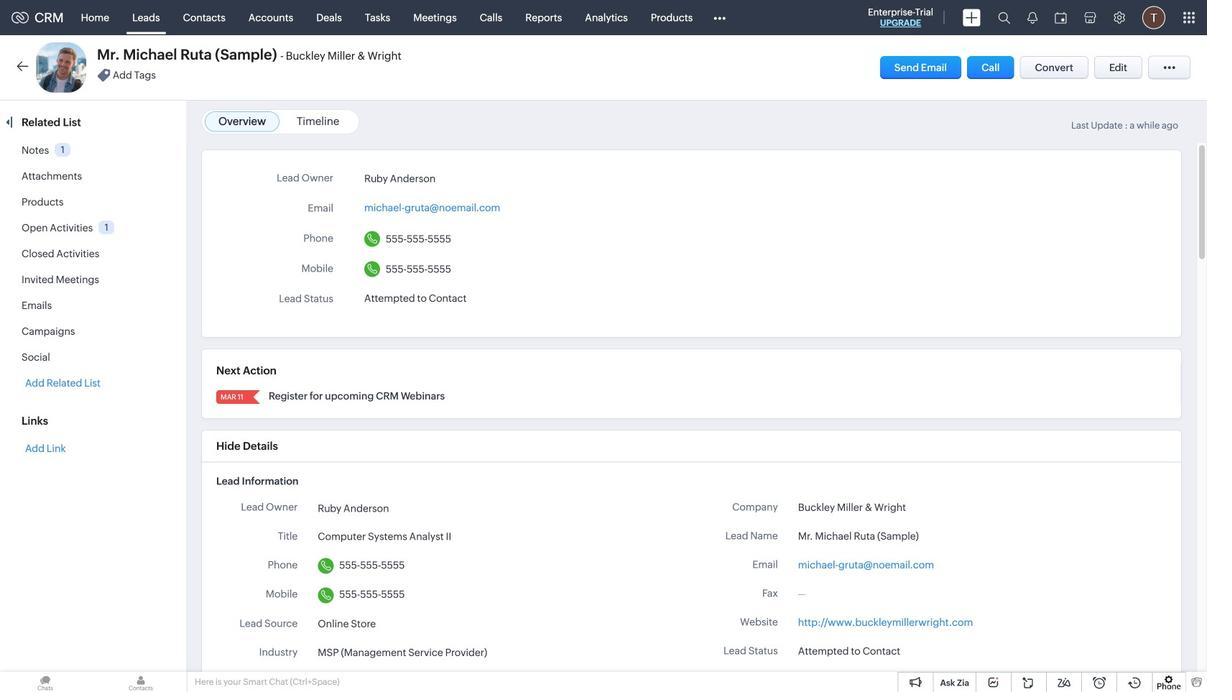 Task type: locate. For each thing, give the bounding box(es) containing it.
profile element
[[1134, 0, 1174, 35]]

Other Modules field
[[705, 6, 735, 29]]

search image
[[998, 12, 1011, 24]]

logo image
[[12, 12, 29, 23]]

create menu element
[[955, 0, 990, 35]]

chats image
[[0, 672, 91, 692]]

signals image
[[1028, 12, 1038, 24]]

signals element
[[1019, 0, 1047, 35]]



Task type: vqa. For each thing, say whether or not it's contained in the screenshot.
Microsoft within Marketplace region
no



Task type: describe. For each thing, give the bounding box(es) containing it.
profile image
[[1143, 6, 1166, 29]]

search element
[[990, 0, 1019, 35]]

create menu image
[[963, 9, 981, 26]]

calendar image
[[1055, 12, 1067, 23]]

contacts image
[[96, 672, 186, 692]]



